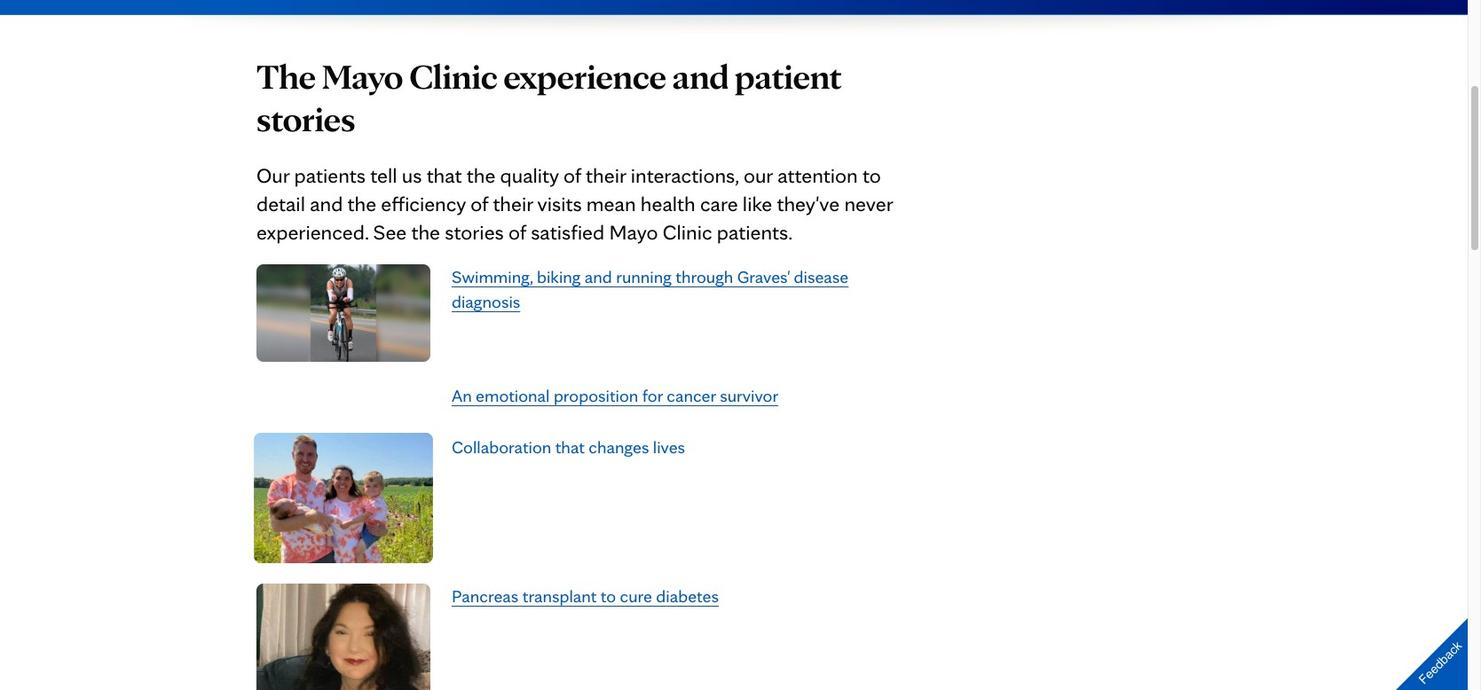 Task type: locate. For each thing, give the bounding box(es) containing it.
our
[[744, 162, 773, 188]]

interactions,
[[631, 162, 739, 188]]

through
[[676, 266, 733, 288]]

mayo inside the mayo clinic experience and patient stories
[[322, 55, 403, 98]]

an
[[452, 385, 472, 407]]

1 vertical spatial stories
[[445, 219, 504, 245]]

their up 'mean'
[[586, 162, 626, 188]]

2 vertical spatial and
[[585, 266, 612, 288]]

clinic
[[409, 55, 497, 98], [663, 219, 712, 245]]

of right efficiency
[[471, 191, 488, 217]]

detail
[[256, 191, 305, 217]]

patients
[[294, 162, 366, 188]]

transplant
[[522, 585, 597, 607]]

1 horizontal spatial the
[[411, 219, 440, 245]]

patients.
[[717, 219, 793, 245]]

stories inside the mayo clinic experience and patient stories
[[256, 98, 356, 140]]

the
[[256, 55, 316, 98]]

1 vertical spatial the
[[347, 191, 376, 217]]

1 vertical spatial to
[[601, 585, 616, 607]]

0 vertical spatial clinic
[[409, 55, 497, 98]]

changes
[[589, 437, 649, 458]]

mayo right the
[[322, 55, 403, 98]]

0 vertical spatial that
[[427, 162, 462, 188]]

and left "patient"
[[672, 55, 729, 98]]

cure
[[620, 585, 652, 607]]

collaboration
[[452, 437, 551, 458]]

0 horizontal spatial that
[[427, 162, 462, 188]]

of up the visits
[[563, 162, 581, 188]]

stories up "swimming,"
[[445, 219, 504, 245]]

2 horizontal spatial of
[[563, 162, 581, 188]]

an emotional proposition for cancer survivor
[[452, 385, 778, 407]]

swimming, biking and running through graves' disease diagnosis
[[452, 266, 849, 312]]

us
[[402, 162, 422, 188]]

stories up patients
[[256, 98, 356, 140]]

1 horizontal spatial mayo
[[609, 219, 658, 245]]

that
[[427, 162, 462, 188], [555, 437, 585, 458]]

mayo down 'mean'
[[609, 219, 658, 245]]

and inside swimming, biking and running through graves' disease diagnosis
[[585, 266, 612, 288]]

their
[[586, 162, 626, 188], [493, 191, 533, 217]]

0 vertical spatial mayo
[[322, 55, 403, 98]]

1 vertical spatial and
[[310, 191, 343, 217]]

0 horizontal spatial mayo
[[322, 55, 403, 98]]

the left quality
[[467, 162, 495, 188]]

0 vertical spatial the
[[467, 162, 495, 188]]

1 horizontal spatial clinic
[[663, 219, 712, 245]]

0 horizontal spatial and
[[310, 191, 343, 217]]

clinic inside the mayo clinic experience and patient stories
[[409, 55, 497, 98]]

lives
[[653, 437, 685, 458]]

to
[[862, 162, 881, 188], [601, 585, 616, 607]]

0 horizontal spatial the
[[347, 191, 376, 217]]

0 horizontal spatial clinic
[[409, 55, 497, 98]]

1 vertical spatial that
[[555, 437, 585, 458]]

collaboration that changes lives
[[452, 437, 685, 458]]

0 horizontal spatial their
[[493, 191, 533, 217]]

1 vertical spatial mayo
[[609, 219, 658, 245]]

1 horizontal spatial stories
[[445, 219, 504, 245]]

lynn guzik feature.jpg image
[[256, 584, 430, 690]]

an emotional proposition for cancer survivor link
[[256, 384, 918, 414]]

the
[[467, 162, 495, 188], [347, 191, 376, 217], [411, 219, 440, 245]]

and down patients
[[310, 191, 343, 217]]

and
[[672, 55, 729, 98], [310, 191, 343, 217], [585, 266, 612, 288]]

and right biking
[[585, 266, 612, 288]]

stories
[[256, 98, 356, 140], [445, 219, 504, 245]]

2 horizontal spatial and
[[672, 55, 729, 98]]

to inside our patients tell us that the quality of their interactions, our attention to detail and the efficiency of their visits mean health care like they've never experienced. see the stories of satisfied mayo clinic patients.
[[862, 162, 881, 188]]

our patients tell us that the quality of their interactions, our attention to detail and the efficiency of their visits mean health care like they've never experienced. see the stories of satisfied mayo clinic patients.
[[256, 162, 893, 245]]

to left cure
[[601, 585, 616, 607]]

the down efficiency
[[411, 219, 440, 245]]

of left the "satisfied"
[[508, 219, 526, 245]]

swimming, biking and running through graves' disease diagnosis link
[[256, 264, 918, 362]]

1 horizontal spatial to
[[862, 162, 881, 188]]

emotional
[[476, 385, 550, 407]]

0 vertical spatial to
[[862, 162, 881, 188]]

graves'
[[737, 266, 790, 288]]

mayo
[[322, 55, 403, 98], [609, 219, 658, 245]]

swimming,
[[452, 266, 533, 288]]

stories inside our patients tell us that the quality of their interactions, our attention to detail and the efficiency of their visits mean health care like they've never experienced. see the stories of satisfied mayo clinic patients.
[[445, 219, 504, 245]]

that right us
[[427, 162, 462, 188]]

satisfied
[[531, 219, 604, 245]]

care
[[700, 191, 738, 217]]

disease
[[794, 266, 849, 288]]

never
[[844, 191, 893, 217]]

their down quality
[[493, 191, 533, 217]]

to up never
[[862, 162, 881, 188]]

of
[[563, 162, 581, 188], [471, 191, 488, 217], [508, 219, 526, 245]]

1 horizontal spatial their
[[586, 162, 626, 188]]

see
[[373, 219, 407, 245]]

mean
[[586, 191, 636, 217]]

collaboration that changes lives link
[[254, 433, 918, 564]]

0 horizontal spatial stories
[[256, 98, 356, 140]]

1 vertical spatial clinic
[[663, 219, 712, 245]]

0 horizontal spatial of
[[471, 191, 488, 217]]

0 vertical spatial and
[[672, 55, 729, 98]]

that left changes
[[555, 437, 585, 458]]

clinic inside our patients tell us that the quality of their interactions, our attention to detail and the efficiency of their visits mean health care like they've never experienced. see the stories of satisfied mayo clinic patients.
[[663, 219, 712, 245]]

1 horizontal spatial and
[[585, 266, 612, 288]]

the down tell
[[347, 191, 376, 217]]

attention
[[777, 162, 858, 188]]

1 horizontal spatial of
[[508, 219, 526, 245]]

and inside the mayo clinic experience and patient stories
[[672, 55, 729, 98]]

our
[[256, 162, 290, 188]]

0 vertical spatial stories
[[256, 98, 356, 140]]

0 horizontal spatial to
[[601, 585, 616, 607]]

1 horizontal spatial that
[[555, 437, 585, 458]]



Task type: describe. For each thing, give the bounding box(es) containing it.
0 vertical spatial their
[[586, 162, 626, 188]]

health
[[641, 191, 695, 217]]

mayo inside our patients tell us that the quality of their interactions, our attention to detail and the efficiency of their visits mean health care like they've never experienced. see the stories of satisfied mayo clinic patients.
[[609, 219, 658, 245]]

diabetes
[[656, 585, 719, 607]]

they've
[[777, 191, 840, 217]]

feedback button
[[1381, 604, 1481, 690]]

pancreas transplant to cure diabetes link
[[256, 584, 918, 690]]

survivor
[[720, 385, 778, 407]]

pancreas transplant to cure diabetes
[[452, 585, 719, 607]]

and inside our patients tell us that the quality of their interactions, our attention to detail and the efficiency of their visits mean health care like they've never experienced. see the stories of satisfied mayo clinic patients.
[[310, 191, 343, 217]]

simmons_photo_familyfeatured.jpg image
[[254, 433, 433, 564]]

0 vertical spatial of
[[563, 162, 581, 188]]

running
[[616, 266, 672, 288]]

biking
[[537, 266, 581, 288]]

to inside "pancreas transplant to cure diabetes" link
[[601, 585, 616, 607]]

efficiency
[[381, 191, 466, 217]]

proposition
[[554, 385, 638, 407]]

for
[[642, 385, 663, 407]]

finishingstrongwithgravesdisease16x9 1024x576.jpg image
[[256, 264, 430, 362]]

1 vertical spatial of
[[471, 191, 488, 217]]

quality
[[500, 162, 559, 188]]

tell
[[370, 162, 397, 188]]

2 vertical spatial of
[[508, 219, 526, 245]]

experience
[[503, 55, 667, 98]]

diagnosis
[[452, 291, 520, 312]]

2 vertical spatial the
[[411, 219, 440, 245]]

2 horizontal spatial the
[[467, 162, 495, 188]]

that inside our patients tell us that the quality of their interactions, our attention to detail and the efficiency of their visits mean health care like they've never experienced. see the stories of satisfied mayo clinic patients.
[[427, 162, 462, 188]]

cancer
[[667, 385, 716, 407]]

experienced.
[[256, 219, 369, 245]]

that inside 'link'
[[555, 437, 585, 458]]

the mayo clinic experience and patient stories
[[256, 55, 842, 140]]

visits
[[537, 191, 582, 217]]

like
[[743, 191, 772, 217]]

pancreas
[[452, 585, 519, 607]]

1 vertical spatial their
[[493, 191, 533, 217]]

feedback
[[1416, 639, 1465, 687]]

patient
[[735, 55, 842, 98]]



Task type: vqa. For each thing, say whether or not it's contained in the screenshot.
topmost all
no



